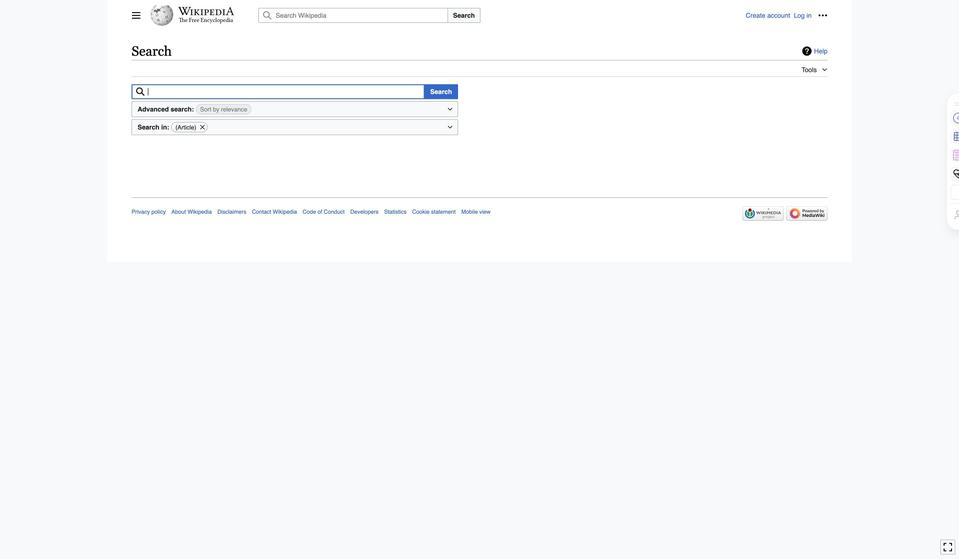 Task type: describe. For each thing, give the bounding box(es) containing it.
wikimedia foundation image
[[743, 206, 784, 221]]

the free encyclopedia image
[[179, 18, 234, 24]]

fullscreen image
[[944, 543, 953, 552]]

powered by mediawiki image
[[787, 206, 828, 221]]

menu image
[[132, 11, 141, 20]]

Search Wikipedia search field
[[259, 8, 448, 23]]



Task type: vqa. For each thing, say whether or not it's contained in the screenshot.
third X Small icon
no



Task type: locate. For each thing, give the bounding box(es) containing it.
log in and more options image
[[819, 11, 828, 20]]

None search field
[[247, 8, 746, 23]]

main content
[[128, 42, 832, 153]]

footer
[[132, 197, 828, 224]]

wikipedia image
[[178, 7, 234, 15]]

None search field
[[132, 84, 425, 99]]

remove image
[[199, 123, 206, 132]]

personal tools navigation
[[746, 8, 831, 23]]



